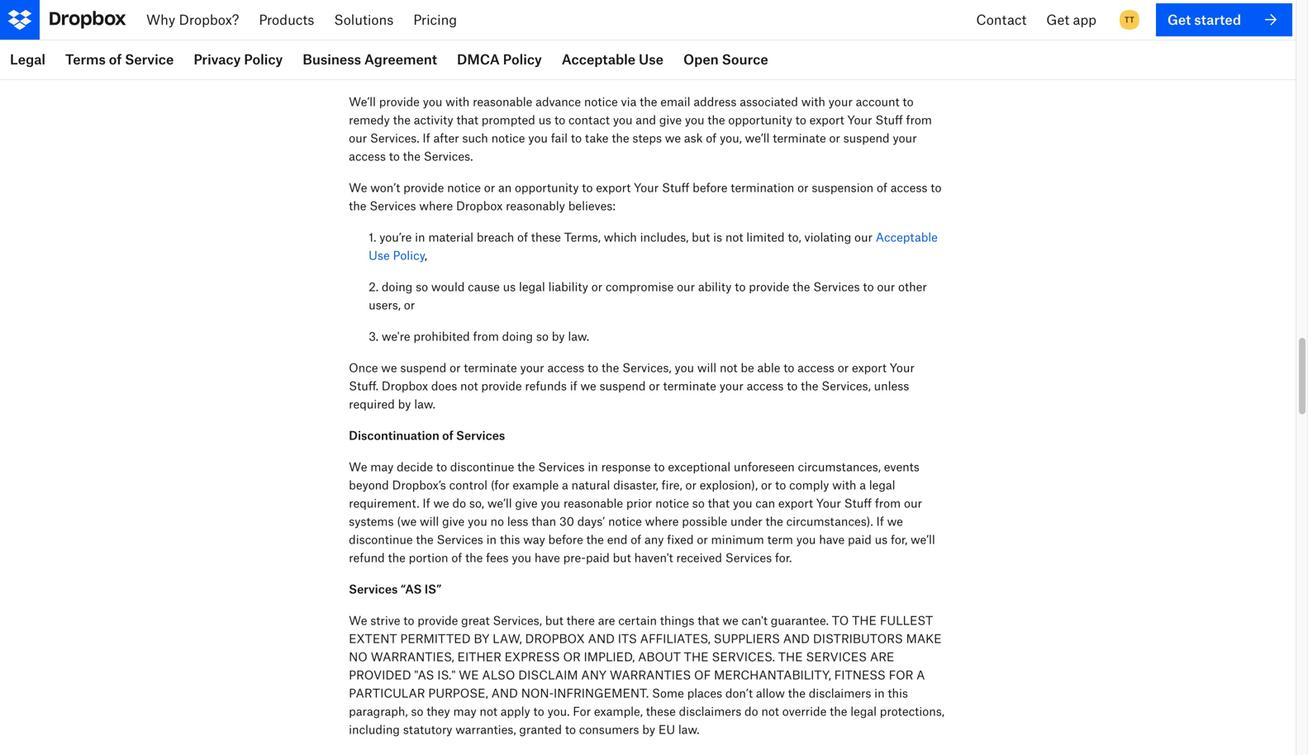 Task type: locate. For each thing, give the bounding box(es) containing it.
before inside we may decide to discontinue the services in response to exceptional unforeseen circumstances, events beyond dropbox's control (for example a natural disaster, fire, or explosion), or to comply with a legal requirement. if we do so, we'll give you reasonable prior notice so that you can export your stuff from our systems (we will give you no less than 30 days' notice where possible under the circumstances). if we discontinue the services in this way before the end of any fixed or minimum term you have paid us for, we'll refund the portion of the fees you have pre-paid but haven't received services for.
[[549, 533, 584, 547]]

the
[[853, 614, 877, 628], [684, 650, 709, 664], [779, 650, 803, 664]]

suspend inside we'll provide you with reasonable advance notice via the email address associated with your account to remedy the activity that prompted us to contact you and give you the opportunity to export your stuff from our services. if after such notice you fail to take the steps we ask of you, we'll terminate or suspend your access to the services.
[[844, 131, 890, 145]]

users, for your use of the services would cause a real risk of harm or loss to us or other users, or
[[804, 32, 836, 46]]

may up beyond
[[371, 460, 394, 474]]

2 vertical spatial from
[[875, 497, 901, 511]]

1 vertical spatial dropbox
[[382, 379, 428, 393]]

associated
[[740, 95, 799, 109]]

law. up if
[[568, 329, 590, 344]]

possible
[[682, 515, 728, 529]]

fixed
[[667, 533, 694, 547]]

paragraph,
[[349, 705, 408, 719]]

or down possible
[[697, 533, 708, 547]]

2 horizontal spatial suspend
[[844, 131, 890, 145]]

and down "are"
[[588, 632, 615, 646]]

override
[[783, 705, 827, 719]]

users, inside doing so would cause us legal liability or compromise our ability to provide the services to our other users, or
[[369, 298, 401, 312]]

your up agreement
[[382, 32, 406, 46]]

give down 'email'
[[660, 113, 682, 127]]

export inside we may decide to discontinue the services in response to exceptional unforeseen circumstances, events beyond dropbox's control (for example a natural disaster, fire, or explosion), or to comply with a legal requirement. if we do so, we'll give you reasonable prior notice so that you can export your stuff from our systems (we will give you no less than 30 days' notice where possible under the circumstances). if we discontinue the services in this way before the end of any fixed or minimum term you have paid us for, we'll refund the portion of the fees you have pre-paid but haven't received services for.
[[779, 497, 814, 511]]

your down account
[[848, 113, 873, 127]]

services inside doing so would cause us legal liability or compromise our ability to provide the services to our other users, or
[[814, 280, 860, 294]]

under
[[731, 515, 763, 529]]

export inside we'll provide you with reasonable advance notice via the email address associated with your account to remedy the activity that prompted us to contact you and give you the opportunity to export your stuff from our services. if after such notice you fail to take the steps we ask of you, we'll terminate or suspend your access to the services.
[[810, 113, 845, 127]]

don't left allow
[[726, 687, 753, 701]]

if
[[423, 131, 430, 145], [423, 497, 430, 511], [877, 515, 885, 529]]

1 horizontal spatial breach
[[477, 230, 514, 244]]

legal down events
[[870, 478, 896, 492]]

cause up the we're prohibited from doing so by law.
[[468, 280, 500, 294]]

us inside we'll provide you with reasonable advance notice via the email address associated with your account to remedy the activity that prompted us to contact you and give you the opportunity to export your stuff from our services. if after such notice you fail to take the steps we ask of you, we'll terminate or suspend your access to the services.
[[539, 113, 552, 127]]

provide inside we'll provide you with reasonable advance notice via the email address associated with your account to remedy the activity that prompted us to contact you and give you the opportunity to export your stuff from our services. if after such notice you fail to take the steps we ask of you, we'll terminate or suspend your access to the services.
[[379, 95, 420, 109]]

terminate down associated
[[773, 131, 827, 145]]

give up less
[[515, 497, 538, 511]]

of inside we won't provide notice or an opportunity to export your stuff before termination or suspension of access to the services where dropbox reasonably believes:
[[877, 181, 888, 195]]

services up the control
[[456, 429, 505, 443]]

2 horizontal spatial but
[[692, 230, 711, 244]]

2 vertical spatial legal
[[851, 705, 877, 719]]

0 vertical spatial have
[[435, 63, 461, 77]]

started
[[1195, 11, 1242, 28]]

services, down doing so would cause us legal liability or compromise our ability to provide the services to our other users, or
[[623, 361, 672, 375]]

2 horizontal spatial law.
[[679, 723, 700, 737]]

0 vertical spatial you're
[[380, 0, 412, 14]]

acceptable
[[562, 51, 636, 67], [876, 230, 938, 244]]

refunds
[[525, 379, 567, 393]]

services
[[466, 32, 513, 46], [690, 63, 737, 77], [370, 199, 416, 213], [814, 280, 860, 294], [456, 429, 505, 443], [538, 460, 585, 474], [437, 533, 484, 547], [726, 551, 772, 565], [349, 582, 398, 597]]

haven't
[[573, 63, 612, 77], [635, 551, 673, 565]]

we inside we won't provide notice or an opportunity to export your stuff before termination or suspension of access to the services where dropbox reasonably believes:
[[349, 181, 367, 195]]

0 horizontal spatial terms,
[[516, 0, 553, 14]]

this inside we may decide to discontinue the services in response to exceptional unforeseen circumstances, events beyond dropbox's control (for example a natural disaster, fire, or explosion), or to comply with a legal requirement. if we do so, we'll give you reasonable prior notice so that you can export your stuff from our systems (we will give you no less than 30 days' notice where possible under the circumstances). if we discontinue the services in this way before the end of any fixed or minimum term you have paid us for, we'll refund the portion of the fees you have pre-paid but haven't received services for.
[[500, 533, 520, 547]]

service
[[125, 51, 174, 67]]

0 horizontal spatial would
[[432, 280, 465, 294]]

0 horizontal spatial acceptable
[[562, 51, 636, 67]]

1 vertical spatial terminate
[[464, 361, 517, 375]]

haven't down "real"
[[573, 63, 612, 77]]

and down guarantee.
[[784, 632, 810, 646]]

may inside "we strive to provide great services, but there are certain things that we can't guarantee. to the fullest extent permitted by law, dropbox and its affiliates, suppliers and distributors make no warranties, either express or implied, about the services. the services are provided "as is." we also disclaim any warranties of merchantability, fitness for a particular purpose, and non-infringement. some places don't allow the disclaimers in this paragraph, so they may not apply to you. for example, these disclaimers do not override the legal protections, including statutory warranties, granted to consumers by eu law."
[[454, 705, 477, 719]]

export
[[810, 113, 845, 127], [596, 181, 631, 195], [852, 361, 887, 375], [779, 497, 814, 511]]

other inside doing so would cause us legal liability or compromise our ability to provide the services to our other users, or
[[899, 280, 927, 294]]

1 horizontal spatial stuff
[[845, 497, 872, 511]]

months.
[[841, 63, 886, 77]]

get started link
[[1157, 3, 1293, 36]]

services inside we won't provide notice or an opportunity to export your stuff before termination or suspension of access to the services where dropbox reasonably believes:
[[370, 199, 416, 213]]

the up 'of'
[[684, 650, 709, 664]]

0 horizontal spatial don't
[[405, 63, 432, 77]]

acceptable use policy link
[[369, 230, 938, 263]]

in up natural
[[588, 460, 598, 474]]

0 vertical spatial may
[[371, 460, 394, 474]]

doing up the 'we're'
[[382, 280, 413, 294]]

law. inside "we strive to provide great services, but there are certain things that we can't guarantee. to the fullest extent permitted by law, dropbox and its affiliates, suppliers and distributors make no warranties, either express or implied, about the services. the services are provided "as is." we also disclaim any warranties of merchantability, fitness for a particular purpose, and non-infringement. some places don't allow the disclaimers in this paragraph, so they may not apply to you. for example, these disclaimers do not override the legal protections, including statutory warranties, granted to consumers by eu law."
[[679, 723, 700, 737]]

use
[[409, 32, 428, 46]]

so up possible
[[693, 497, 705, 511]]

your
[[382, 32, 406, 46], [829, 95, 853, 109], [893, 131, 917, 145], [520, 361, 545, 375], [720, 379, 744, 393]]

get for get app
[[1047, 12, 1070, 28]]

1 horizontal spatial opportunity
[[729, 113, 793, 127]]

we inside "we strive to provide great services, but there are certain things that we can't guarantee. to the fullest extent permitted by law, dropbox and its affiliates, suppliers and distributors make no warranties, either express or implied, about the services. the services are provided "as is." we also disclaim any warranties of merchantability, fitness for a particular purpose, and non-infringement. some places don't allow the disclaimers in this paragraph, so they may not apply to you. for example, these disclaimers do not override the legal protections, including statutory warranties, granted to consumers by eu law."
[[723, 614, 739, 628]]

2 we from the top
[[349, 460, 367, 474]]

0 horizontal spatial other
[[773, 32, 801, 46]]

2 horizontal spatial have
[[820, 533, 845, 547]]

and inside we'll provide you with reasonable advance notice via the email address associated with your account to remedy the activity that prompted us to contact you and give you the opportunity to export your stuff from our services. if after such notice you fail to take the steps we ask of you, we'll terminate or suspend your access to the services.
[[636, 113, 657, 127]]

1 vertical spatial these
[[531, 230, 561, 244]]

we'll
[[349, 95, 376, 109]]

0 horizontal spatial dropbox
[[382, 379, 428, 393]]

notice inside we won't provide notice or an opportunity to export your stuff before termination or suspension of access to the services where dropbox reasonably believes:
[[447, 181, 481, 195]]

to,
[[788, 230, 802, 244]]

1 vertical spatial you're
[[380, 230, 412, 244]]

0 horizontal spatial policy
[[244, 51, 283, 67]]

open source link
[[674, 40, 779, 79]]

by down liability on the top left of page
[[552, 329, 565, 344]]

2 vertical spatial these
[[646, 705, 676, 719]]

that down explosion),
[[708, 497, 730, 511]]

provide
[[379, 95, 420, 109], [404, 181, 444, 195], [749, 280, 790, 294], [482, 379, 522, 393], [418, 614, 458, 628]]

0 horizontal spatial disclaimers
[[679, 705, 742, 719]]

notice up contact
[[584, 95, 618, 109]]

you inside once we suspend or terminate your access to the services, you will not be able to access or export your stuff. dropbox does not provide refunds if we suspend or terminate your access to the services, unless required by law.
[[675, 361, 695, 375]]

paid down end
[[586, 551, 610, 565]]

2 you're from the top
[[380, 230, 412, 244]]

disclaimers down fitness
[[809, 687, 872, 701]]

0 horizontal spatial these
[[483, 0, 513, 14]]

0 vertical spatial these
[[483, 0, 513, 14]]

0 horizontal spatial cause
[[468, 280, 500, 294]]

"as
[[401, 582, 422, 597]]

dropbox for stuff.
[[382, 379, 428, 393]]

and
[[588, 632, 615, 646], [784, 632, 810, 646], [492, 687, 518, 701]]

1 vertical spatial terms,
[[564, 230, 601, 244]]

disclaimers
[[809, 687, 872, 701], [679, 705, 742, 719]]

we'll provide you with reasonable advance notice via the email address associated with your account to remedy the activity that prompted us to contact you and give you the opportunity to export your stuff from our services. if after such notice you fail to take the steps we ask of you, we'll terminate or suspend your access to the services.
[[349, 95, 933, 163]]

0 horizontal spatial the
[[684, 650, 709, 664]]

of right pricing
[[469, 0, 480, 14]]

2 vertical spatial stuff
[[845, 497, 872, 511]]

provide inside we won't provide notice or an opportunity to export your stuff before termination or suspension of access to the services where dropbox reasonably believes:
[[404, 181, 444, 195]]

if down activity
[[423, 131, 430, 145]]

non-
[[521, 687, 554, 701]]

you're down the won't
[[380, 230, 412, 244]]

1 horizontal spatial these
[[531, 230, 561, 244]]

0 horizontal spatial will
[[420, 515, 439, 529]]

with down consecutive
[[802, 95, 826, 109]]

get started
[[1168, 11, 1242, 28]]

would inside doing so would cause us legal liability or compromise our ability to provide the services to our other users, or
[[432, 280, 465, 294]]

doing inside doing so would cause us legal liability or compromise our ability to provide the services to our other users, or
[[382, 280, 413, 294]]

where
[[420, 199, 453, 213], [645, 515, 679, 529]]

1 you're from the top
[[380, 0, 412, 14]]

do inside "we strive to provide great services, but there are certain things that we can't guarantee. to the fullest extent permitted by law, dropbox and its affiliates, suppliers and distributors make no warranties, either express or implied, about the services. the services are provided "as is." we also disclaim any warranties of merchantability, fitness for a particular purpose, and non-infringement. some places don't allow the disclaimers in this paragraph, so they may not apply to you. for example, these disclaimers do not override the legal protections, including statutory warranties, granted to consumers by eu law."
[[745, 705, 759, 719]]

1 horizontal spatial get
[[1168, 11, 1192, 28]]

will left be at the top of page
[[698, 361, 717, 375]]

of left any
[[631, 533, 642, 547]]

2 vertical spatial but
[[545, 614, 564, 628]]

reasonably
[[506, 199, 565, 213]]

0 vertical spatial give
[[660, 113, 682, 127]]

0 vertical spatial users,
[[804, 32, 836, 46]]

1 vertical spatial don't
[[726, 687, 753, 701]]

give
[[660, 113, 682, 127], [515, 497, 538, 511], [442, 515, 465, 529]]

services, left unless
[[822, 379, 871, 393]]

implied,
[[584, 650, 635, 664]]

stuff inside we may decide to discontinue the services in response to exceptional unforeseen circumstances, events beyond dropbox's control (for example a natural disaster, fire, or explosion), or to comply with a legal requirement. if we do so, we'll give you reasonable prior notice so that you can export your stuff from our systems (we will give you no less than 30 days' notice where possible under the circumstances). if we discontinue the services in this way before the end of any fixed or minimum term you have paid us for, we'll refund the portion of the fees you have pre-paid but haven't received services for.
[[845, 497, 872, 511]]

0 horizontal spatial paid
[[586, 551, 610, 565]]

includes,
[[640, 230, 689, 244]]

0 horizontal spatial law.
[[414, 397, 436, 411]]

suspend
[[844, 131, 890, 145], [400, 361, 447, 375], [600, 379, 646, 393]]

2 vertical spatial services,
[[493, 614, 542, 628]]

us inside we may decide to discontinue the services in response to exceptional unforeseen circumstances, events beyond dropbox's control (for example a natural disaster, fire, or explosion), or to comply with a legal requirement. if we do so, we'll give you reasonable prior notice so that you can export your stuff from our systems (we will give you no less than 30 days' notice where possible under the circumstances). if we discontinue the services in this way before the end of any fixed or minimum term you have paid us for, we'll refund the portion of the fees you have pre-paid but haven't received services for.
[[875, 533, 888, 547]]

1 vertical spatial do
[[745, 705, 759, 719]]

of right use
[[432, 32, 442, 46]]

pre-
[[564, 551, 586, 565]]

we left the won't
[[349, 181, 367, 195]]

will
[[698, 361, 717, 375], [420, 515, 439, 529]]

where up any
[[645, 515, 679, 529]]

1 horizontal spatial give
[[515, 497, 538, 511]]

1 vertical spatial paid
[[586, 551, 610, 565]]

2 horizontal spatial from
[[907, 113, 933, 127]]

0 horizontal spatial services.
[[370, 131, 420, 145]]

acceptable use link
[[552, 40, 674, 79]]

0 horizontal spatial give
[[442, 515, 465, 529]]

not left be at the top of page
[[720, 361, 738, 375]]

0 horizontal spatial services,
[[493, 614, 542, 628]]

1 horizontal spatial law.
[[568, 329, 590, 344]]

law. inside once we suspend or terminate your access to the services, you will not be able to access or export your stuff. dropbox does not provide refunds if we suspend or terminate your access to the services, unless required by law.
[[414, 397, 436, 411]]

discontinuation of services
[[349, 429, 505, 443]]

3 we from the top
[[349, 614, 367, 628]]

solutions button
[[324, 0, 404, 40]]

that up such
[[457, 113, 479, 127]]

these up dmca policy
[[483, 0, 513, 14]]

warranties
[[610, 668, 691, 683]]

0 vertical spatial disclaimers
[[809, 687, 872, 701]]

for
[[889, 668, 914, 683]]

but inside "we strive to provide great services, but there are certain things that we can't guarantee. to the fullest extent permitted by law, dropbox and its affiliates, suppliers and distributors make no warranties, either express or implied, about the services. the services are provided "as is." we also disclaim any warranties of merchantability, fitness for a particular purpose, and non-infringement. some places don't allow the disclaimers in this paragraph, so they may not apply to you. for example, these disclaimers do not override the legal protections, including statutory warranties, granted to consumers by eu law."
[[545, 614, 564, 628]]

0 horizontal spatial get
[[1047, 12, 1070, 28]]

will inside once we suspend or terminate your access to the services, you will not be able to access or export your stuff. dropbox does not provide refunds if we suspend or terminate your access to the services, unless required by law.
[[698, 361, 717, 375]]

0 vertical spatial cause
[[552, 32, 584, 46]]

stuff inside we'll provide you with reasonable advance notice via the email address associated with your account to remedy the activity that prompted us to contact you and give you the opportunity to export your stuff from our services. if after such notice you fail to take the steps we ask of you, we'll terminate or suspend your access to the services.
[[876, 113, 903, 127]]

get for get started
[[1168, 11, 1192, 28]]

your up unless
[[890, 361, 915, 375]]

do left "so,"
[[453, 497, 466, 511]]

0 horizontal spatial by
[[398, 397, 411, 411]]

1 vertical spatial that
[[708, 497, 730, 511]]

1 horizontal spatial suspend
[[600, 379, 646, 393]]

but left is
[[692, 230, 711, 244]]

1 vertical spatial reasonable
[[564, 497, 624, 511]]

terms,
[[516, 0, 553, 14], [564, 230, 601, 244]]

dropbox inside once we suspend or terminate your access to the services, you will not be able to access or export your stuff. dropbox does not provide refunds if we suspend or terminate your access to the services, unless required by law.
[[382, 379, 428, 393]]

1 horizontal spatial terminate
[[664, 379, 717, 393]]

other
[[773, 32, 801, 46], [899, 280, 927, 294]]

dropbox inside we won't provide notice or an opportunity to export your stuff before termination or suspension of access to the services where dropbox reasonably believes:
[[456, 199, 503, 213]]

2 vertical spatial have
[[535, 551, 560, 565]]

give inside we'll provide you with reasonable advance notice via the email address associated with your account to remedy the activity that prompted us to contact you and give you the opportunity to export your stuff from our services. if after such notice you fail to take the steps we ask of you, we'll terminate or suspend your access to the services.
[[660, 113, 682, 127]]

0 horizontal spatial do
[[453, 497, 466, 511]]

your inside we may decide to discontinue the services in response to exceptional unforeseen circumstances, events beyond dropbox's control (for example a natural disaster, fire, or explosion), or to comply with a legal requirement. if we do so, we'll give you reasonable prior notice so that you can export your stuff from our systems (we will give you no less than 30 days' notice where possible under the circumstances). if we discontinue the services in this way before the end of any fixed or minimum term you have paid us for, we'll refund the portion of the fees you have pre-paid but haven't received services for.
[[817, 497, 842, 511]]

we inside "we strive to provide great services, but there are certain things that we can't guarantee. to the fullest extent permitted by law, dropbox and its affiliates, suppliers and distributors make no warranties, either express or implied, about the services. the services are provided "as is." we also disclaim any warranties of merchantability, fitness for a particular purpose, and non-infringement. some places don't allow the disclaimers in this paragraph, so they may not apply to you. for example, these disclaimers do not override the legal protections, including statutory warranties, granted to consumers by eu law."
[[349, 614, 367, 628]]

0 vertical spatial from
[[907, 113, 933, 127]]

discontinue
[[450, 460, 515, 474], [349, 533, 413, 547]]

and down also
[[492, 687, 518, 701]]

1 horizontal spatial from
[[875, 497, 901, 511]]

legal left liability on the top left of page
[[519, 280, 546, 294]]

by inside once we suspend or terminate your access to the services, you will not be able to access or export your stuff. dropbox does not provide refunds if we suspend or terminate your access to the services, unless required by law.
[[398, 397, 411, 411]]

received
[[677, 551, 723, 565]]

suspend up does
[[400, 361, 447, 375]]

users, up the 'we're'
[[369, 298, 401, 312]]

1 horizontal spatial and
[[588, 632, 615, 646]]

that inside we'll provide you with reasonable advance notice via the email address associated with your account to remedy the activity that prompted us to contact you and give you the opportunity to export your stuff from our services. if after such notice you fail to take the steps we ask of you, we'll terminate or suspend your access to the services.
[[457, 113, 479, 127]]

0 vertical spatial where
[[420, 199, 453, 213]]

stuff up the includes,
[[662, 181, 690, 195]]

a
[[588, 32, 594, 46], [464, 63, 470, 77], [562, 478, 569, 492], [860, 478, 866, 492]]

we'll right for,
[[911, 533, 936, 547]]

the up distributors
[[853, 614, 877, 628]]

these
[[483, 0, 513, 14], [531, 230, 561, 244], [646, 705, 676, 719]]

1 vertical spatial by
[[398, 397, 411, 411]]

0 vertical spatial reasonable
[[473, 95, 533, 109]]

we for we strive to provide great services, but there are certain things that we can't guarantee. to the fullest extent permitted by law, dropbox and its affiliates, suppliers and distributors make no warranties, either express or implied, about the services. the services are provided "as is." we also disclaim any warranties of merchantability, fitness for a particular purpose, and non-infringement. some places don't allow the disclaimers in this paragraph, so they may not apply to you. for example, these disclaimers do not override the legal protections, including statutory warranties, granted to consumers by eu law.
[[349, 614, 367, 628]]

are
[[598, 614, 616, 628]]

of
[[469, 0, 480, 14], [432, 32, 442, 46], [644, 32, 654, 46], [109, 51, 122, 67], [706, 131, 717, 145], [877, 181, 888, 195], [518, 230, 528, 244], [442, 429, 454, 443], [631, 533, 642, 547], [452, 551, 462, 565]]

get left app
[[1047, 12, 1070, 28]]

the up merchantability,
[[779, 650, 803, 664]]

acceptable inside acceptable use policy
[[876, 230, 938, 244]]

1 horizontal spatial use
[[639, 51, 664, 67]]

from inside we may decide to discontinue the services in response to exceptional unforeseen circumstances, events beyond dropbox's control (for example a natural disaster, fire, or explosion), or to comply with a legal requirement. if we do so, we'll give you reasonable prior notice so that you can export your stuff from our systems (we will give you no less than 30 days' notice where possible under the circumstances). if we discontinue the services in this way before the end of any fixed or minimum term you have paid us for, we'll refund the portion of the fees you have pre-paid but haven't received services for.
[[875, 497, 901, 511]]

prompted
[[482, 113, 536, 127]]

if right circumstances).
[[877, 515, 885, 529]]

this down less
[[500, 533, 520, 547]]

1 vertical spatial give
[[515, 497, 538, 511]]

2 horizontal spatial services,
[[822, 379, 871, 393]]

you're in breach of these terms,
[[380, 0, 553, 14]]

discontinue up the control
[[450, 460, 515, 474]]

of right the suspension
[[877, 181, 888, 195]]

solutions
[[334, 12, 394, 28]]

this
[[500, 533, 520, 547], [888, 687, 909, 701]]

stuff up circumstances).
[[845, 497, 872, 511]]

than
[[532, 515, 557, 529]]

services up dmca policy
[[466, 32, 513, 46]]

0 vertical spatial terms,
[[516, 0, 553, 14]]

1 horizontal spatial discontinue
[[450, 460, 515, 474]]

with inside we may decide to discontinue the services in response to exceptional unforeseen circumstances, events beyond dropbox's control (for example a natural disaster, fire, or explosion), or to comply with a legal requirement. if we do so, we'll give you reasonable prior notice so that you can export your stuff from our systems (we will give you no less than 30 days' notice where possible under the circumstances). if we discontinue the services in this way before the end of any fixed or minimum term you have paid us for, we'll refund the portion of the fees you have pre-paid but haven't received services for.
[[833, 478, 857, 492]]

we'll inside we'll provide you with reasonable advance notice via the email address associated with your account to remedy the activity that prompted us to contact you and give you the opportunity to export your stuff from our services. if after such notice you fail to take the steps we ask of you, we'll terminate or suspend your access to the services.
[[745, 131, 770, 145]]

services
[[807, 650, 867, 664]]

0 horizontal spatial and
[[549, 63, 570, 77]]

our inside we'll provide you with reasonable advance notice via the email address associated with your account to remedy the activity that prompted us to contact you and give you the opportunity to export your stuff from our services. if after such notice you fail to take the steps we ask of you, we'll terminate or suspend your access to the services.
[[349, 131, 367, 145]]

provide inside "we strive to provide great services, but there are certain things that we can't guarantee. to the fullest extent permitted by law, dropbox and its affiliates, suppliers and distributors make no warranties, either express or implied, about the services. the services are provided "as is." we also disclaim any warranties of merchantability, fitness for a particular purpose, and non-infringement. some places don't allow the disclaimers in this paragraph, so they may not apply to you. for example, these disclaimers do not override the legal protections, including statutory warranties, granted to consumers by eu law."
[[418, 614, 458, 628]]

required
[[349, 397, 395, 411]]

with
[[446, 95, 470, 109], [802, 95, 826, 109], [833, 478, 857, 492]]

1 vertical spatial and
[[636, 113, 657, 127]]

or up the months.
[[840, 32, 851, 46]]

stuff inside we won't provide notice or an opportunity to export your stuff before termination or suspension of access to the services where dropbox reasonably believes:
[[662, 181, 690, 195]]

places
[[688, 687, 723, 701]]

compromise
[[606, 280, 674, 294]]

your down account
[[893, 131, 917, 145]]

1 horizontal spatial doing
[[502, 329, 533, 344]]

get inside dropdown button
[[1047, 12, 1070, 28]]

opportunity up reasonably
[[515, 181, 579, 195]]

acceptable down "real"
[[562, 51, 636, 67]]

or right if
[[649, 379, 660, 393]]

have down the way
[[535, 551, 560, 565]]

refund
[[349, 551, 385, 565]]

access inside we won't provide notice or an opportunity to export your stuff before termination or suspension of access to the services where dropbox reasonably believes:
[[891, 181, 928, 195]]

of inside we'll provide you with reasonable advance notice via the email address associated with your account to remedy the activity that prompted us to contact you and give you the opportunity to export your stuff from our services. if after such notice you fail to take the steps we ask of you, we'll terminate or suspend your access to the services.
[[706, 131, 717, 145]]

0 horizontal spatial reasonable
[[473, 95, 533, 109]]

0 vertical spatial services,
[[623, 361, 672, 375]]

access up the won't
[[349, 149, 386, 163]]

tt button
[[1117, 7, 1143, 33]]

paid
[[848, 533, 872, 547], [586, 551, 610, 565]]

or up source
[[758, 32, 769, 46]]

the inside we won't provide notice or an opportunity to export your stuff before termination or suspension of access to the services where dropbox reasonably believes:
[[349, 199, 367, 213]]

1 horizontal spatial users,
[[804, 32, 836, 46]]

not right does
[[461, 379, 478, 393]]

0 vertical spatial we'll
[[745, 131, 770, 145]]

real
[[597, 32, 617, 46]]

us up source
[[742, 32, 755, 46]]

that right things
[[698, 614, 720, 628]]

reasonable inside we may decide to discontinue the services in response to exceptional unforeseen circumstances, events beyond dropbox's control (for example a natural disaster, fire, or explosion), or to comply with a legal requirement. if we do so, we'll give you reasonable prior notice so that you can export your stuff from our systems (we will give you no less than 30 days' notice where possible under the circumstances). if we discontinue the services in this way before the end of any fixed or minimum term you have paid us for, we'll refund the portion of the fees you have pre-paid but haven't received services for.
[[564, 497, 624, 511]]

that inside we may decide to discontinue the services in response to exceptional unforeseen circumstances, events beyond dropbox's control (for example a natural disaster, fire, or explosion), or to comply with a legal requirement. if we do so, we'll give you reasonable prior notice so that you can export your stuff from our systems (we will give you no less than 30 days' notice where possible under the circumstances). if we discontinue the services in this way before the end of any fixed or minimum term you have paid us for, we'll refund the portion of the fees you have pre-paid but haven't received services for.
[[708, 497, 730, 511]]

we up beyond
[[349, 460, 367, 474]]

acceptable for acceptable use
[[562, 51, 636, 67]]

ask
[[684, 131, 703, 145]]

1 horizontal spatial don't
[[726, 687, 753, 701]]

2 vertical spatial terminate
[[664, 379, 717, 393]]

2 vertical spatial we'll
[[911, 533, 936, 547]]

0 vertical spatial stuff
[[876, 113, 903, 127]]

legal inside "we strive to provide great services, but there are certain things that we can't guarantee. to the fullest extent permitted by law, dropbox and its affiliates, suppliers and distributors make no warranties, either express or implied, about the services. the services are provided "as is." we also disclaim any warranties of merchantability, fitness for a particular purpose, and non-infringement. some places don't allow the disclaimers in this paragraph, so they may not apply to you. for example, these disclaimers do not override the legal protections, including statutory warranties, granted to consumers by eu law."
[[851, 705, 877, 719]]

access inside we'll provide you with reasonable advance notice via the email address associated with your account to remedy the activity that prompted us to contact you and give you the opportunity to export your stuff from our services. if after such notice you fail to take the steps we ask of you, we'll terminate or suspend your access to the services.
[[349, 149, 386, 163]]

of right risk
[[644, 32, 654, 46]]

access right able
[[798, 361, 835, 375]]

so inside "we strive to provide great services, but there are certain things that we can't guarantee. to the fullest extent permitted by law, dropbox and its affiliates, suppliers and distributors make no warranties, either express or implied, about the services. the services are provided "as is." we also disclaim any warranties of merchantability, fitness for a particular purpose, and non-infringement. some places don't allow the disclaimers in this paragraph, so they may not apply to you. for example, these disclaimers do not override the legal protections, including statutory warranties, granted to consumers by eu law."
[[411, 705, 424, 719]]

we inside we'll provide you with reasonable advance notice via the email address associated with your account to remedy the activity that prompted us to contact you and give you the opportunity to export your stuff from our services. if after such notice you fail to take the steps we ask of you, we'll terminate or suspend your access to the services.
[[665, 131, 681, 145]]

us up the we're prohibited from doing so by law.
[[503, 280, 516, 294]]

1 vertical spatial opportunity
[[515, 181, 579, 195]]

suppliers
[[714, 632, 780, 646]]

to
[[728, 32, 739, 46], [903, 95, 914, 109], [555, 113, 566, 127], [796, 113, 807, 127], [571, 131, 582, 145], [389, 149, 400, 163], [582, 181, 593, 195], [931, 181, 942, 195], [735, 280, 746, 294], [863, 280, 874, 294], [588, 361, 599, 375], [784, 361, 795, 375], [787, 379, 798, 393], [436, 460, 447, 474], [654, 460, 665, 474], [776, 478, 787, 492], [404, 614, 415, 628], [534, 705, 545, 719], [565, 723, 576, 737]]

less
[[507, 515, 529, 529]]

our
[[669, 63, 687, 77], [349, 131, 367, 145], [855, 230, 873, 244], [677, 280, 695, 294], [878, 280, 896, 294], [905, 497, 923, 511]]

have down circumstances).
[[820, 533, 845, 547]]

if down dropbox's at bottom
[[423, 497, 430, 511]]

from inside we'll provide you with reasonable advance notice via the email address associated with your account to remedy the activity that prompted us to contact you and give you the opportunity to export your stuff from our services. if after such notice you fail to take the steps we ask of you, we'll terminate or suspend your access to the services.
[[907, 113, 933, 127]]

1 horizontal spatial paid
[[848, 533, 872, 547]]

terminate up exceptional
[[664, 379, 717, 393]]

provide up permitted
[[418, 614, 458, 628]]

is
[[714, 230, 723, 244]]

pricing link
[[404, 0, 467, 40]]

we
[[665, 131, 681, 145], [381, 361, 397, 375], [581, 379, 597, 393], [434, 497, 450, 511], [888, 515, 904, 529], [723, 614, 739, 628]]

paid down circumstances).
[[848, 533, 872, 547]]

you don't have a paid account and haven't accessed our services for 12 consecutive months.
[[382, 63, 886, 77]]

0 horizontal spatial users,
[[369, 298, 401, 312]]

services, up law,
[[493, 614, 542, 628]]

use inside acceptable use policy
[[369, 248, 390, 263]]

get left started
[[1168, 11, 1192, 28]]

0 horizontal spatial may
[[371, 460, 394, 474]]

1 horizontal spatial policy
[[393, 248, 425, 263]]

by
[[552, 329, 565, 344], [398, 397, 411, 411], [643, 723, 656, 737]]

1 we from the top
[[349, 181, 367, 195]]

by
[[474, 632, 490, 646]]

policy right "paid" at the left top of the page
[[503, 51, 542, 67]]

1 vertical spatial would
[[432, 280, 465, 294]]

risk
[[621, 32, 641, 46]]

we inside we may decide to discontinue the services in response to exceptional unforeseen circumstances, events beyond dropbox's control (for example a natural disaster, fire, or explosion), or to comply with a legal requirement. if we do so, we'll give you reasonable prior notice so that you can export your stuff from our systems (we will give you no less than 30 days' notice where possible under the circumstances). if we discontinue the services in this way before the end of any fixed or minimum term you have paid us for, we'll refund the portion of the fees you have pre-paid but haven't received services for.
[[349, 460, 367, 474]]

haven't down any
[[635, 551, 673, 565]]

may
[[371, 460, 394, 474], [454, 705, 477, 719]]

suspend down account
[[844, 131, 890, 145]]

before
[[693, 181, 728, 195], [549, 533, 584, 547]]

use down "harm"
[[639, 51, 664, 67]]

opportunity inside we'll provide you with reasonable advance notice via the email address associated with your account to remedy the activity that prompted us to contact you and give you the opportunity to export your stuff from our services. if after such notice you fail to take the steps we ask of you, we'll terminate or suspend your access to the services.
[[729, 113, 793, 127]]

disclaimers down places
[[679, 705, 742, 719]]

will inside we may decide to discontinue the services in response to exceptional unforeseen circumstances, events beyond dropbox's control (for example a natural disaster, fire, or explosion), or to comply with a legal requirement. if we do so, we'll give you reasonable prior notice so that you can export your stuff from our systems (we will give you no less than 30 days' notice where possible under the circumstances). if we discontinue the services in this way before the end of any fixed or minimum term you have paid us for, we'll refund the portion of the fees you have pre-paid but haven't received services for.
[[420, 515, 439, 529]]

1 horizontal spatial may
[[454, 705, 477, 719]]

use
[[639, 51, 664, 67], [369, 248, 390, 263]]

0 vertical spatial acceptable
[[562, 51, 636, 67]]

0 vertical spatial that
[[457, 113, 479, 127]]

terminate down the we're prohibited from doing so by law.
[[464, 361, 517, 375]]

so inside doing so would cause us legal liability or compromise our ability to provide the services to our other users, or
[[416, 280, 428, 294]]



Task type: describe. For each thing, give the bounding box(es) containing it.
fire,
[[662, 478, 683, 492]]

is."
[[438, 668, 456, 683]]

0 horizontal spatial have
[[435, 63, 461, 77]]

0 vertical spatial breach
[[429, 0, 466, 14]]

0 horizontal spatial terminate
[[464, 361, 517, 375]]

provide inside doing so would cause us legal liability or compromise our ability to provide the services to our other users, or
[[749, 280, 790, 294]]

an
[[499, 181, 512, 195]]

so up refunds
[[537, 329, 549, 344]]

a left natural
[[562, 478, 569, 492]]

protections,
[[880, 705, 945, 719]]

in up use
[[415, 0, 425, 14]]

notice down fire,
[[656, 497, 690, 511]]

we're
[[382, 329, 411, 344]]

provide inside once we suspend or terminate your access to the services, you will not be able to access or export your stuff. dropbox does not provide refunds if we suspend or terminate your access to the services, unless required by law.
[[482, 379, 522, 393]]

dmca
[[457, 51, 500, 67]]

terminate inside we'll provide you with reasonable advance notice via the email address associated with your account to remedy the activity that prompted us to contact you and give you the opportunity to export your stuff from our services. if after such notice you fail to take the steps we ask of you, we'll terminate or suspend your access to the services.
[[773, 131, 827, 145]]

if inside we'll provide you with reasonable advance notice via the email address associated with your account to remedy the activity that prompted us to contact you and give you the opportunity to export your stuff from our services. if after such notice you fail to take the steps we ask of you, we'll terminate or suspend your access to the services.
[[423, 131, 430, 145]]

notice down prompted
[[492, 131, 525, 145]]

not right is
[[726, 230, 744, 244]]

your inside we won't provide notice or an opportunity to export your stuff before termination or suspension of access to the services where dropbox reasonably believes:
[[634, 181, 659, 195]]

1 horizontal spatial have
[[535, 551, 560, 565]]

address
[[694, 95, 737, 109]]

statutory
[[403, 723, 453, 737]]

do inside we may decide to discontinue the services in response to exceptional unforeseen circumstances, events beyond dropbox's control (for example a natural disaster, fire, or explosion), or to comply with a legal requirement. if we do so, we'll give you reasonable prior notice so that you can export your stuff from our systems (we will give you no less than 30 days' notice where possible under the circumstances). if we discontinue the services in this way before the end of any fixed or minimum term you have paid us for, we'll refund the portion of the fees you have pre-paid but haven't received services for.
[[453, 497, 466, 511]]

we right once
[[381, 361, 397, 375]]

business
[[303, 51, 361, 67]]

opportunity inside we won't provide notice or an opportunity to export your stuff before termination or suspension of access to the services where dropbox reasonably believes:
[[515, 181, 579, 195]]

not down allow
[[762, 705, 780, 719]]

a left "real"
[[588, 32, 594, 46]]

they
[[427, 705, 450, 719]]

0 vertical spatial would
[[516, 32, 549, 46]]

these inside "we strive to provide great services, but there are certain things that we can't guarantee. to the fullest extent permitted by law, dropbox and its affiliates, suppliers and distributors make no warranties, either express or implied, about the services. the services are provided "as is." we also disclaim any warranties of merchantability, fitness for a particular purpose, and non-infringement. some places don't allow the disclaimers in this paragraph, so they may not apply to you. for example, these disclaimers do not override the legal protections, including statutory warranties, granted to consumers by eu law."
[[646, 705, 676, 719]]

or right fire,
[[686, 478, 697, 492]]

but inside we may decide to discontinue the services in response to exceptional unforeseen circumstances, events beyond dropbox's control (for example a natural disaster, fire, or explosion), or to comply with a legal requirement. if we do so, we'll give you reasonable prior notice so that you can export your stuff from our systems (we will give you no less than 30 days' notice where possible under the circumstances). if we discontinue the services in this way before the end of any fixed or minimum term you have paid us for, we'll refund the portion of the fees you have pre-paid but haven't received services for.
[[613, 551, 631, 565]]

some
[[652, 687, 684, 701]]

notice up end
[[609, 515, 642, 529]]

this inside "we strive to provide great services, but there are certain things that we can't guarantee. to the fullest extent permitted by law, dropbox and its affiliates, suppliers and distributors make no warranties, either express or implied, about the services. the services are provided "as is." we also disclaim any warranties of merchantability, fitness for a particular purpose, and non-infringement. some places don't allow the disclaimers in this paragraph, so they may not apply to you. for example, these disclaimers do not override the legal protections, including statutory warranties, granted to consumers by eu law."
[[888, 687, 909, 701]]

tt
[[1125, 14, 1135, 25]]

use for acceptable use policy
[[369, 248, 390, 263]]

1 vertical spatial from
[[473, 329, 499, 344]]

such
[[462, 131, 488, 145]]

2 horizontal spatial and
[[784, 632, 810, 646]]

granted
[[520, 723, 562, 737]]

if
[[570, 379, 578, 393]]

acceptable for acceptable use policy
[[876, 230, 938, 244]]

by inside "we strive to provide great services, but there are certain things that we can't guarantee. to the fullest extent permitted by law, dropbox and its affiliates, suppliers and distributors make no warranties, either express or implied, about the services. the services are provided "as is." we also disclaim any warranties of merchantability, fitness for a particular purpose, and non-infringement. some places don't allow the disclaimers in this paragraph, so they may not apply to you. for example, these disclaimers do not override the legal protections, including statutory warranties, granted to consumers by eu law."
[[643, 723, 656, 737]]

business agreement
[[303, 51, 437, 67]]

or right able
[[838, 361, 849, 375]]

your inside once we suspend or terminate your access to the services, you will not be able to access or export your stuff. dropbox does not provide refunds if we suspend or terminate your access to the services, unless required by law.
[[890, 361, 915, 375]]

guarantee.
[[771, 614, 829, 628]]

or up can
[[761, 478, 773, 492]]

0 horizontal spatial we'll
[[488, 497, 512, 511]]

response
[[602, 460, 651, 474]]

provided
[[349, 668, 411, 683]]

dropbox for where
[[456, 199, 503, 213]]

for.
[[775, 551, 792, 565]]

or left the suspension
[[798, 181, 809, 195]]

limited
[[747, 230, 785, 244]]

so inside we may decide to discontinue the services in response to exceptional unforeseen circumstances, events beyond dropbox's control (for example a natural disaster, fire, or explosion), or to comply with a legal requirement. if we do so, we'll give you reasonable prior notice so that you can export your stuff from our systems (we will give you no less than 30 days' notice where possible under the circumstances). if we discontinue the services in this way before the end of any fixed or minimum term you have paid us for, we'll refund the portion of the fees you have pre-paid but haven't received services for.
[[693, 497, 705, 511]]

fullest
[[880, 614, 934, 628]]

you,
[[720, 131, 742, 145]]

haven't inside we may decide to discontinue the services in response to exceptional unforeseen circumstances, events beyond dropbox's control (for example a natural disaster, fire, or explosion), or to comply with a legal requirement. if we do so, we'll give you reasonable prior notice so that you can export your stuff from our systems (we will give you no less than 30 days' notice where possible under the circumstances). if we discontinue the services in this way before the end of any fixed or minimum term you have paid us for, we'll refund the portion of the fees you have pre-paid but haven't received services for.
[[635, 551, 673, 565]]

1 horizontal spatial terms,
[[564, 230, 601, 244]]

once we suspend or terminate your access to the services, you will not be able to access or export your stuff. dropbox does not provide refunds if we suspend or terminate your access to the services, unless required by law.
[[349, 361, 915, 411]]

policy inside acceptable use policy
[[393, 248, 425, 263]]

we down dropbox's at bottom
[[434, 497, 450, 511]]

0 horizontal spatial and
[[492, 687, 518, 701]]

in up ','
[[415, 230, 425, 244]]

of
[[695, 668, 711, 683]]

policy for dmca policy
[[503, 51, 542, 67]]

cause inside doing so would cause us legal liability or compromise our ability to provide the services to our other users, or
[[468, 280, 500, 294]]

is"
[[425, 582, 442, 597]]

you.
[[548, 705, 570, 719]]

or
[[563, 650, 581, 664]]

where inside we won't provide notice or an opportunity to export your stuff before termination or suspension of access to the services where dropbox reasonably believes:
[[420, 199, 453, 213]]

0 vertical spatial paid
[[848, 533, 872, 547]]

products
[[259, 12, 314, 28]]

services down loss at the top
[[690, 63, 737, 77]]

minimum
[[712, 533, 765, 547]]

we for we won't provide notice or an opportunity to export your stuff before termination or suspension of access to the services where dropbox reasonably believes:
[[349, 181, 367, 195]]

1 vertical spatial suspend
[[400, 361, 447, 375]]

end
[[607, 533, 628, 547]]

1 vertical spatial have
[[820, 533, 845, 547]]

in down no
[[487, 533, 497, 547]]

1 vertical spatial if
[[423, 497, 430, 511]]

before inside we won't provide notice or an opportunity to export your stuff before termination or suspension of access to the services where dropbox reasonably believes:
[[693, 181, 728, 195]]

your down be at the top of page
[[720, 379, 744, 393]]

agreement
[[365, 51, 437, 67]]

make
[[907, 632, 942, 646]]

or left an
[[484, 181, 495, 195]]

permitted
[[400, 632, 471, 646]]

2 vertical spatial suspend
[[600, 379, 646, 393]]

other for our
[[899, 280, 927, 294]]

access up if
[[548, 361, 585, 375]]

of right portion
[[452, 551, 462, 565]]

of right terms at the left of the page
[[109, 51, 122, 67]]

1 vertical spatial discontinue
[[349, 533, 413, 547]]

export inside we won't provide notice or an opportunity to export your stuff before termination or suspension of access to the services where dropbox reasonably believes:
[[596, 181, 631, 195]]

our inside we may decide to discontinue the services in response to exceptional unforeseen circumstances, events beyond dropbox's control (for example a natural disaster, fire, or explosion), or to comply with a legal requirement. if we do so, we'll give you reasonable prior notice so that you can export your stuff from our systems (we will give you no less than 30 days' notice where possible under the circumstances). if we discontinue the services in this way before the end of any fixed or minimum term you have paid us for, we'll refund the portion of the fees you have pre-paid but haven't received services for.
[[905, 497, 923, 511]]

terms of service
[[65, 51, 174, 67]]

systems
[[349, 515, 394, 529]]

days'
[[578, 515, 605, 529]]

source
[[722, 51, 769, 67]]

the inside doing so would cause us legal liability or compromise our ability to provide the services to our other users, or
[[793, 280, 811, 294]]

remedy
[[349, 113, 390, 127]]

be
[[741, 361, 755, 375]]

(for
[[491, 478, 510, 492]]

beyond
[[349, 478, 389, 492]]

prohibited
[[414, 329, 470, 344]]

you're for you're in material breach of these terms, which includes, but is not limited to, violating our
[[380, 230, 412, 244]]

merchantability,
[[714, 668, 832, 683]]

unforeseen
[[734, 460, 795, 474]]

liability
[[549, 280, 589, 294]]

pricing
[[414, 12, 457, 28]]

don't inside "we strive to provide great services, but there are certain things that we can't guarantee. to the fullest extent permitted by law, dropbox and its affiliates, suppliers and distributors make no warranties, either express or implied, about the services. the services are provided "as is." we also disclaim any warranties of merchantability, fitness for a particular purpose, and non-infringement. some places don't allow the disclaimers in this paragraph, so they may not apply to you. for example, these disclaimers do not override the legal protections, including statutory warranties, granted to consumers by eu law."
[[726, 687, 753, 701]]

you're for you're in breach of these terms,
[[380, 0, 412, 14]]

steps
[[633, 131, 662, 145]]

dmca policy link
[[447, 40, 552, 79]]

1 horizontal spatial with
[[802, 95, 826, 109]]

acceptable use policy
[[369, 230, 938, 263]]

2 horizontal spatial the
[[853, 614, 877, 628]]

policy for privacy policy
[[244, 51, 283, 67]]

to
[[832, 614, 849, 628]]

in inside "we strive to provide great services, but there are certain things that we can't guarantee. to the fullest extent permitted by law, dropbox and its affiliates, suppliers and distributors make no warranties, either express or implied, about the services. the services are provided "as is." we also disclaim any warranties of merchantability, fitness for a particular purpose, and non-infringement. some places don't allow the disclaimers in this paragraph, so they may not apply to you. for example, these disclaimers do not override the legal protections, including statutory warranties, granted to consumers by eu law."
[[875, 687, 885, 701]]

your left account
[[829, 95, 853, 109]]

services down refund
[[349, 582, 398, 597]]

eu
[[659, 723, 676, 737]]

open
[[684, 51, 719, 67]]

for
[[740, 63, 755, 77]]

harm
[[658, 32, 686, 46]]

open source
[[684, 51, 769, 67]]

dropbox?
[[179, 12, 239, 28]]

or up does
[[450, 361, 461, 375]]

0 vertical spatial law.
[[568, 329, 590, 344]]

1 vertical spatial disclaimers
[[679, 705, 742, 719]]

allow
[[756, 687, 785, 701]]

stuff.
[[349, 379, 379, 393]]

suspension
[[812, 181, 874, 195]]

we won't provide notice or an opportunity to export your stuff before termination or suspension of access to the services where dropbox reasonably believes:
[[349, 181, 942, 213]]

email
[[661, 95, 691, 109]]

1 horizontal spatial cause
[[552, 32, 584, 46]]

that inside "we strive to provide great services, but there are certain things that we can't guarantee. to the fullest extent permitted by law, dropbox and its affiliates, suppliers and distributors make no warranties, either express or implied, about the services. the services are provided "as is." we also disclaim any warranties of merchantability, fitness for a particular purpose, and non-infringement. some places don't allow the disclaimers in this paragraph, so they may not apply to you. for example, these disclaimers do not override the legal protections, including statutory warranties, granted to consumers by eu law."
[[698, 614, 720, 628]]

which
[[604, 230, 637, 244]]

paid
[[473, 63, 497, 77]]

get app button
[[1037, 0, 1107, 40]]

or up the 'we're'
[[404, 298, 415, 312]]

great
[[462, 614, 490, 628]]

0 vertical spatial and
[[549, 63, 570, 77]]

services, inside "we strive to provide great services, but there are certain things that we can't guarantee. to the fullest extent permitted by law, dropbox and its affiliates, suppliers and distributors make no warranties, either express or implied, about the services. the services are provided "as is." we also disclaim any warranties of merchantability, fitness for a particular purpose, and non-infringement. some places don't allow the disclaimers in this paragraph, so they may not apply to you. for example, these disclaimers do not override the legal protections, including statutory warranties, granted to consumers by eu law."
[[493, 614, 542, 628]]

2 vertical spatial if
[[877, 515, 885, 529]]

export inside once we suspend or terminate your access to the services, you will not be able to access or export your stuff. dropbox does not provide refunds if we suspend or terminate your access to the services, unless required by law.
[[852, 361, 887, 375]]

users, for doing so would cause us legal liability or compromise our ability to provide the services to our other users, or
[[369, 298, 401, 312]]

your up refunds
[[520, 361, 545, 375]]

we for we may decide to discontinue the services in response to exceptional unforeseen circumstances, events beyond dropbox's control (for example a natural disaster, fire, or explosion), or to comply with a legal requirement. if we do so, we'll give you reasonable prior notice so that you can export your stuff from our systems (we will give you no less than 30 days' notice where possible under the circumstances). if we discontinue the services in this way before the end of any fixed or minimum term you have paid us for, we'll refund the portion of the fees you have pre-paid but haven't received services for.
[[349, 460, 367, 474]]

1 horizontal spatial services.
[[424, 149, 473, 163]]

0 vertical spatial discontinue
[[450, 460, 515, 474]]

unless
[[874, 379, 910, 393]]

services up portion
[[437, 533, 484, 547]]

fees
[[486, 551, 509, 565]]

disclaim
[[519, 668, 578, 683]]

reasonable inside we'll provide you with reasonable advance notice via the email address associated with your account to remedy the activity that prompted us to contact you and give you the opportunity to export your stuff from our services. if after such notice you fail to take the steps we ask of you, we'll terminate or suspend your access to the services.
[[473, 95, 533, 109]]

exceptional
[[668, 460, 731, 474]]

of down reasonably
[[518, 230, 528, 244]]

control
[[449, 478, 488, 492]]

0 vertical spatial haven't
[[573, 63, 612, 77]]

once
[[349, 361, 378, 375]]

use for acceptable use
[[639, 51, 664, 67]]

1 vertical spatial doing
[[502, 329, 533, 344]]

so,
[[469, 497, 485, 511]]

services up example
[[538, 460, 585, 474]]

1 horizontal spatial the
[[779, 650, 803, 664]]

ability
[[699, 280, 732, 294]]

we may decide to discontinue the services in response to exceptional unforeseen circumstances, events beyond dropbox's control (for example a natural disaster, fire, or explosion), or to comply with a legal requirement. if we do so, we'll give you reasonable prior notice so that you can export your stuff from our systems (we will give you no less than 30 days' notice where possible under the circumstances). if we discontinue the services in this way before the end of any fixed or minimum term you have paid us for, we'll refund the portion of the fees you have pre-paid but haven't received services for.
[[349, 460, 936, 565]]

your inside we'll provide you with reasonable advance notice via the email address associated with your account to remedy the activity that prompted us to contact you and give you the opportunity to export your stuff from our services. if after such notice you fail to take the steps we ask of you, we'll terminate or suspend your access to the services.
[[848, 113, 873, 127]]

or inside we'll provide you with reasonable advance notice via the email address associated with your account to remedy the activity that prompted us to contact you and give you the opportunity to export your stuff from our services. if after such notice you fail to take the steps we ask of you, we'll terminate or suspend your access to the services.
[[830, 131, 841, 145]]

affiliates,
[[640, 632, 711, 646]]

services down minimum
[[726, 551, 772, 565]]

2 vertical spatial give
[[442, 515, 465, 529]]

us inside doing so would cause us legal liability or compromise our ability to provide the services to our other users, or
[[503, 280, 516, 294]]

0 horizontal spatial with
[[446, 95, 470, 109]]

legal inside we may decide to discontinue the services in response to exceptional unforeseen circumstances, events beyond dropbox's control (for example a natural disaster, fire, or explosion), or to comply with a legal requirement. if we do so, we'll give you reasonable prior notice so that you can export your stuff from our systems (we will give you no less than 30 days' notice where possible under the circumstances). if we discontinue the services in this way before the end of any fixed or minimum term you have paid us for, we'll refund the portion of the fees you have pre-paid but haven't received services for.
[[870, 478, 896, 492]]

we up for,
[[888, 515, 904, 529]]

believes:
[[569, 199, 616, 213]]

a down circumstances,
[[860, 478, 866, 492]]

or left loss at the top
[[689, 32, 701, 46]]

law,
[[493, 632, 522, 646]]

can
[[756, 497, 776, 511]]

we right if
[[581, 379, 597, 393]]

for
[[573, 705, 591, 719]]

fail
[[551, 131, 568, 145]]

loss
[[704, 32, 725, 46]]

access down able
[[747, 379, 784, 393]]

after
[[434, 131, 459, 145]]

a left "paid" at the left top of the page
[[464, 63, 470, 77]]

1 vertical spatial services,
[[822, 379, 871, 393]]

legal inside doing so would cause us legal liability or compromise our ability to provide the services to our other users, or
[[519, 280, 546, 294]]

or right liability on the top left of page
[[592, 280, 603, 294]]

for,
[[891, 533, 908, 547]]

privacy policy link
[[184, 40, 293, 79]]

0 vertical spatial but
[[692, 230, 711, 244]]

advance
[[536, 95, 581, 109]]

not up warranties,
[[480, 705, 498, 719]]

other for or
[[773, 32, 801, 46]]

consumers
[[579, 723, 639, 737]]

where inside we may decide to discontinue the services in response to exceptional unforeseen circumstances, events beyond dropbox's control (for example a natural disaster, fire, or explosion), or to comply with a legal requirement. if we do so, we'll give you reasonable prior notice so that you can export your stuff from our systems (we will give you no less than 30 days' notice where possible under the circumstances). if we discontinue the services in this way before the end of any fixed or minimum term you have paid us for, we'll refund the portion of the fees you have pre-paid but haven't received services for.
[[645, 515, 679, 529]]

may inside we may decide to discontinue the services in response to exceptional unforeseen circumstances, events beyond dropbox's control (for example a natural disaster, fire, or explosion), or to comply with a legal requirement. if we do so, we'll give you reasonable prior notice so that you can export your stuff from our systems (we will give you no less than 30 days' notice where possible under the circumstances). if we discontinue the services in this way before the end of any fixed or minimum term you have paid us for, we'll refund the portion of the fees you have pre-paid but haven't received services for.
[[371, 460, 394, 474]]

1 horizontal spatial by
[[552, 329, 565, 344]]

of down does
[[442, 429, 454, 443]]



Task type: vqa. For each thing, say whether or not it's contained in the screenshot.
SHEET
no



